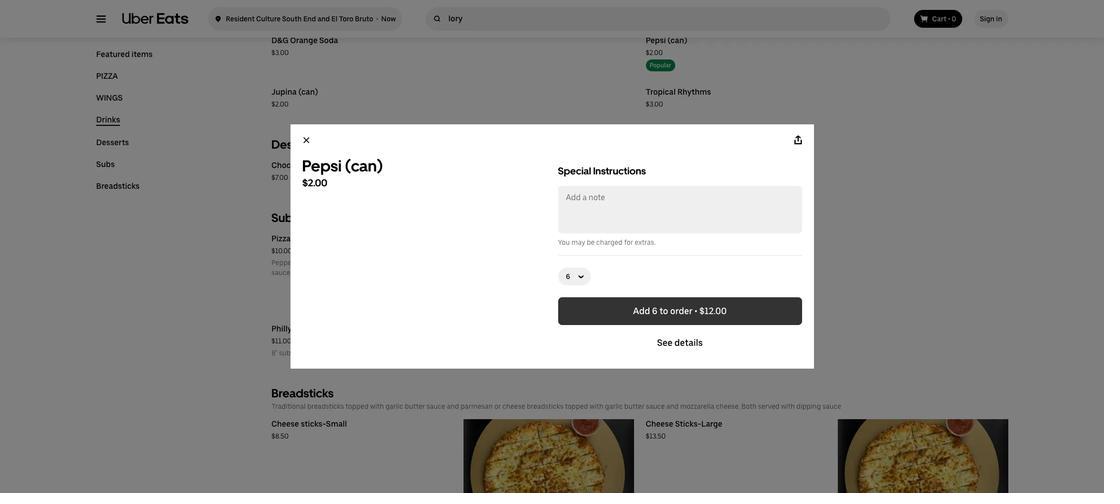 Task type: describe. For each thing, give the bounding box(es) containing it.
peppers,
[[372, 349, 400, 357]]

add 6 to order • $12.00
[[633, 306, 727, 316]]

pepsi inside dialog dialog
[[302, 157, 342, 175]]

may
[[571, 238, 585, 246]]

resident
[[226, 15, 255, 23]]

sign
[[980, 15, 995, 23]]

philly cheesesteak $11.00 8" sub- with mushrooms, green peppers, and onions topped with cheese.
[[271, 324, 502, 357]]

see details button
[[558, 329, 802, 357]]

small
[[326, 419, 347, 429]]

toro
[[339, 15, 353, 23]]

cart • 0
[[932, 15, 956, 23]]

$2.00 for pepsi (can)
[[302, 177, 327, 189]]

jupina
[[271, 87, 297, 97]]

rhythms
[[677, 87, 711, 97]]

2 horizontal spatial •
[[948, 15, 950, 23]]

featured
[[96, 50, 130, 59]]

cheese sticks-small $8.50
[[271, 419, 347, 440]]

both
[[741, 403, 757, 410]]

desserts button
[[96, 138, 129, 148]]

share ios button
[[786, 128, 810, 152]]

1 butter from the left
[[405, 403, 425, 410]]

cart
[[932, 15, 946, 23]]

1 vertical spatial subs
[[271, 211, 298, 225]]

green
[[352, 349, 371, 357]]

sub
[[292, 234, 306, 243]]

(can) for pepsi (can)
[[345, 157, 383, 175]]

chicken philly $11.00
[[646, 234, 698, 255]]

tropical
[[646, 87, 676, 97]]

drinks button
[[96, 115, 120, 126]]

0 vertical spatial subs
[[96, 160, 115, 169]]

traditional
[[271, 403, 306, 410]]

now
[[381, 15, 396, 23]]

sauce right dipping
[[822, 403, 841, 410]]

$10.00
[[271, 247, 292, 255]]

mozzarella inside the breadsticks traditional breadsticks topped with garlic butter sauce and parmesan or cheese breadsticks topped with garlic butter sauce and mozzarella cheese. both served with dipping sauce
[[680, 403, 714, 410]]

details
[[674, 338, 703, 348]]

0 vertical spatial drinks
[[271, 12, 305, 27]]

in
[[996, 15, 1002, 23]]

philly inside chicken philly $11.00
[[678, 234, 698, 243]]

cheesesteak
[[294, 324, 340, 334]]

0 horizontal spatial •
[[376, 15, 378, 23]]

see details
[[657, 338, 703, 348]]

and up sticks-
[[666, 403, 679, 410]]

$12.00
[[699, 306, 727, 316]]

pizza
[[443, 259, 459, 267]]

breadsticks traditional breadsticks topped with garlic butter sauce and parmesan or cheese breadsticks topped with garlic butter sauce and mozzarella cheese. both served with dipping sauce
[[271, 386, 841, 410]]

and inside pizza sub $10.00 pepperoni and melted mozzarella cheese topped with pizza sauce
[[305, 259, 318, 267]]

bruto
[[355, 15, 373, 23]]

onions
[[415, 349, 437, 357]]

uber eats home image
[[122, 13, 188, 25]]

cheese for cheese sticks-small
[[271, 419, 299, 429]]

featured items
[[96, 50, 152, 59]]

d&g orange soda $3.00
[[271, 36, 338, 57]]

with inside pizza sub $10.00 pepperoni and melted mozzarella cheese topped with pizza sauce
[[428, 259, 442, 267]]

featured items button
[[96, 50, 152, 59]]

$2.00 for jupina (can)
[[271, 100, 289, 108]]

special instructions
[[558, 165, 646, 177]]

dipping
[[796, 403, 821, 410]]

cheese inside pizza sub $10.00 pepperoni and melted mozzarella cheese topped with pizza sauce
[[379, 259, 402, 267]]

you
[[558, 238, 570, 246]]

8"
[[271, 349, 277, 357]]

pepsi (can) $2.00 inside dialog dialog
[[302, 157, 383, 189]]

pizza sub $10.00 pepperoni and melted mozzarella cheese topped with pizza sauce
[[271, 234, 459, 277]]

breadsticks for breadsticks traditional breadsticks topped with garlic butter sauce and parmesan or cheese breadsticks topped with garlic butter sauce and mozzarella cheese. both served with dipping sauce
[[271, 386, 334, 401]]

navigation containing featured items
[[96, 50, 248, 203]]

sauce left parmesan
[[426, 403, 445, 410]]

0 vertical spatial $2.00
[[646, 49, 663, 57]]

1 vertical spatial drinks
[[96, 115, 120, 124]]

sticks-
[[675, 419, 701, 429]]

cake
[[311, 161, 330, 170]]

$13.50
[[646, 432, 666, 440]]

x button
[[294, 128, 318, 152]]

6
[[652, 306, 657, 316]]

close image
[[302, 136, 310, 144]]

mushrooms,
[[311, 349, 351, 357]]

served
[[758, 403, 779, 410]]

subs button
[[96, 160, 115, 170]]

cheese sticks-large $13.50
[[646, 419, 722, 440]]

pizza button
[[96, 71, 118, 81]]

2 breadsticks from the left
[[527, 403, 563, 410]]

0
[[952, 15, 956, 23]]

(can) for jupina (can)
[[298, 87, 318, 97]]

1 breadsticks from the left
[[307, 403, 344, 410]]

sign in
[[980, 15, 1002, 23]]

large
[[701, 419, 722, 429]]

cheese for cheese sticks-large
[[646, 419, 673, 429]]



Task type: locate. For each thing, give the bounding box(es) containing it.
0 vertical spatial $11.00
[[646, 247, 666, 255]]

topped inside pizza sub $10.00 pepperoni and melted mozzarella cheese topped with pizza sauce
[[403, 259, 426, 267]]

0 vertical spatial cheese.
[[478, 349, 502, 357]]

2 vertical spatial $2.00
[[302, 177, 327, 189]]

1 horizontal spatial breadsticks
[[271, 386, 334, 401]]

south
[[282, 15, 302, 23]]

pepsi down the x button
[[302, 157, 342, 175]]

cheese.
[[478, 349, 502, 357], [716, 403, 740, 410]]

soda
[[319, 36, 338, 45]]

1 vertical spatial pepsi (can) $2.00
[[302, 157, 383, 189]]

dialog dialog
[[290, 124, 814, 369]]

0 horizontal spatial desserts
[[96, 138, 129, 147]]

0 horizontal spatial pepsi (can) $2.00
[[302, 157, 383, 189]]

$2.00 inside jupina (can) $2.00
[[271, 100, 289, 108]]

(can) right jupina in the top of the page
[[298, 87, 318, 97]]

tropical rhythms $3.00
[[646, 87, 711, 108]]

to
[[659, 306, 668, 316]]

$3.00 down tropical
[[646, 100, 663, 108]]

subs
[[96, 160, 115, 169], [271, 211, 298, 225]]

1 horizontal spatial butter
[[624, 403, 644, 410]]

sticks-
[[301, 419, 326, 429]]

instructions
[[593, 165, 646, 177]]

desserts down drinks button
[[96, 138, 129, 147]]

$11.00 down chicken
[[646, 247, 666, 255]]

0 horizontal spatial philly
[[271, 324, 292, 334]]

drinks down wings button
[[96, 115, 120, 124]]

$11.00 inside the philly cheesesteak $11.00 8" sub- with mushrooms, green peppers, and onions topped with cheese.
[[271, 337, 291, 345]]

1 horizontal spatial philly
[[678, 234, 698, 243]]

desserts up 'chocolate' at the left
[[271, 137, 320, 152]]

wings
[[96, 93, 122, 103]]

• right order
[[695, 306, 697, 316]]

$11.00
[[646, 247, 666, 255], [271, 337, 291, 345]]

special
[[558, 165, 591, 177]]

1 horizontal spatial subs
[[271, 211, 298, 225]]

philly
[[678, 234, 698, 243], [271, 324, 292, 334]]

order
[[670, 306, 693, 316]]

0 vertical spatial cheese
[[379, 259, 402, 267]]

0 vertical spatial $3.00
[[271, 49, 289, 57]]

2 horizontal spatial $2.00
[[646, 49, 663, 57]]

1 horizontal spatial drinks
[[271, 12, 305, 27]]

chocolate
[[271, 161, 309, 170]]

1 horizontal spatial $2.00
[[302, 177, 327, 189]]

el
[[331, 15, 337, 23]]

or
[[494, 403, 501, 410]]

deliver to image
[[214, 13, 222, 25]]

•
[[376, 15, 378, 23], [948, 15, 950, 23], [695, 306, 697, 316]]

$3.00 inside "d&g orange soda $3.00"
[[271, 49, 289, 57]]

1 vertical spatial cheese
[[502, 403, 525, 410]]

0 vertical spatial philly
[[678, 234, 698, 243]]

philly right chicken
[[678, 234, 698, 243]]

0 horizontal spatial drinks
[[96, 115, 120, 124]]

breadsticks up 'traditional'
[[271, 386, 334, 401]]

$8.50
[[271, 432, 289, 440]]

culture
[[256, 15, 281, 23]]

1 horizontal spatial mozzarella
[[680, 403, 714, 410]]

0 horizontal spatial garlic
[[385, 403, 403, 410]]

orange
[[290, 36, 318, 45]]

• inside dialog dialog
[[695, 306, 697, 316]]

$2.00 down jupina in the top of the page
[[271, 100, 289, 108]]

melted
[[319, 259, 342, 267]]

2 butter from the left
[[624, 403, 644, 410]]

2 vertical spatial (can)
[[345, 157, 383, 175]]

mozzarella
[[343, 259, 377, 267], [680, 403, 714, 410]]

1 horizontal spatial $11.00
[[646, 247, 666, 255]]

subs down desserts button
[[96, 160, 115, 169]]

mozzarella up sticks-
[[680, 403, 714, 410]]

cheese inside the breadsticks traditional breadsticks topped with garlic butter sauce and parmesan or cheese breadsticks topped with garlic butter sauce and mozzarella cheese. both served with dipping sauce
[[502, 403, 525, 410]]

cheese up $8.50
[[271, 419, 299, 429]]

cheese inside cheese sticks-large $13.50
[[646, 419, 673, 429]]

$3.00 inside tropical rhythms $3.00
[[646, 100, 663, 108]]

0 horizontal spatial mozzarella
[[343, 259, 377, 267]]

subs up pizza
[[271, 211, 298, 225]]

breadsticks
[[307, 403, 344, 410], [527, 403, 563, 410]]

cheese
[[379, 259, 402, 267], [502, 403, 525, 410]]

add
[[633, 306, 650, 316]]

pizza
[[271, 234, 291, 243]]

0 horizontal spatial breadsticks
[[307, 403, 344, 410]]

1 vertical spatial $11.00
[[271, 337, 291, 345]]

chocolate cake $7.00
[[271, 161, 330, 181]]

mozzarella right melted
[[343, 259, 377, 267]]

1 horizontal spatial garlic
[[605, 403, 623, 410]]

0 horizontal spatial (can)
[[298, 87, 318, 97]]

0 horizontal spatial pepsi
[[302, 157, 342, 175]]

pepperoni
[[271, 259, 304, 267]]

end
[[303, 15, 316, 23]]

0 vertical spatial pepsi
[[646, 36, 666, 45]]

pizza
[[96, 71, 118, 81]]

2 cheese from the left
[[646, 419, 673, 429]]

drinks up "d&g"
[[271, 12, 305, 27]]

garlic
[[385, 403, 403, 410], [605, 403, 623, 410]]

cheese. inside the philly cheesesteak $11.00 8" sub- with mushrooms, green peppers, and onions topped with cheese.
[[478, 349, 502, 357]]

and inside the philly cheesesteak $11.00 8" sub- with mushrooms, green peppers, and onions topped with cheese.
[[402, 349, 414, 357]]

$11.00 up sub-
[[271, 337, 291, 345]]

1 vertical spatial $2.00
[[271, 100, 289, 108]]

1 garlic from the left
[[385, 403, 403, 410]]

popular
[[650, 62, 671, 69]]

(can) up popular
[[668, 36, 687, 45]]

$11.00 for philly cheesesteak
[[271, 337, 291, 345]]

$11.00 for chicken philly
[[646, 247, 666, 255]]

pepsi up popular
[[646, 36, 666, 45]]

0 vertical spatial pepsi (can) $2.00
[[646, 36, 687, 57]]

1 horizontal spatial cheese
[[646, 419, 673, 429]]

0 horizontal spatial cheese
[[379, 259, 402, 267]]

Add a note text field
[[559, 187, 801, 233]]

breadsticks for breadsticks
[[96, 181, 139, 191]]

2 horizontal spatial (can)
[[668, 36, 687, 45]]

$11.00 inside chicken philly $11.00
[[646, 247, 666, 255]]

cheese
[[271, 419, 299, 429], [646, 419, 673, 429]]

1 vertical spatial cheese.
[[716, 403, 740, 410]]

see
[[657, 338, 672, 348]]

and left el
[[317, 15, 330, 23]]

breadsticks up the small
[[307, 403, 344, 410]]

sign in link
[[974, 10, 1008, 28]]

sauce up $13.50
[[646, 403, 665, 410]]

(can) inside jupina (can) $2.00
[[298, 87, 318, 97]]

0 horizontal spatial butter
[[405, 403, 425, 410]]

items
[[131, 50, 152, 59]]

$2.00 down cake in the top of the page
[[302, 177, 327, 189]]

topped inside the philly cheesesteak $11.00 8" sub- with mushrooms, green peppers, and onions topped with cheese.
[[438, 349, 461, 357]]

butter
[[405, 403, 425, 410], [624, 403, 644, 410]]

$7.00
[[271, 174, 288, 181]]

1 horizontal spatial pepsi (can) $2.00
[[646, 36, 687, 57]]

1 horizontal spatial breadsticks
[[527, 403, 563, 410]]

• left 0
[[948, 15, 950, 23]]

and left melted
[[305, 259, 318, 267]]

philly up sub-
[[271, 324, 292, 334]]

1 horizontal spatial $3.00
[[646, 100, 663, 108]]

1 cheese from the left
[[271, 419, 299, 429]]

breadsticks down subs button
[[96, 181, 139, 191]]

parmesan
[[461, 403, 493, 410]]

(can) inside dialog dialog
[[345, 157, 383, 175]]

desserts
[[271, 137, 320, 152], [96, 138, 129, 147]]

1 horizontal spatial desserts
[[271, 137, 320, 152]]

1 vertical spatial breadsticks
[[271, 386, 334, 401]]

1 horizontal spatial cheese
[[502, 403, 525, 410]]

$2.00 inside dialog dialog
[[302, 177, 327, 189]]

resident culture south end and el toro bruto • now
[[226, 15, 396, 23]]

wings button
[[96, 93, 122, 103]]

0 vertical spatial (can)
[[668, 36, 687, 45]]

be
[[587, 238, 595, 246]]

0 horizontal spatial $2.00
[[271, 100, 289, 108]]

breadsticks inside the breadsticks traditional breadsticks topped with garlic butter sauce and parmesan or cheese breadsticks topped with garlic butter sauce and mozzarella cheese. both served with dipping sauce
[[271, 386, 334, 401]]

(can)
[[668, 36, 687, 45], [298, 87, 318, 97], [345, 157, 383, 175]]

main navigation menu image
[[96, 14, 106, 24]]

breadsticks
[[96, 181, 139, 191], [271, 386, 334, 401]]

1 horizontal spatial pepsi
[[646, 36, 666, 45]]

0 horizontal spatial breadsticks
[[96, 181, 139, 191]]

and left onions
[[402, 349, 414, 357]]

cheese inside cheese sticks-small $8.50
[[271, 419, 299, 429]]

0 horizontal spatial cheese
[[271, 419, 299, 429]]

(can) right cake in the top of the page
[[345, 157, 383, 175]]

0 horizontal spatial $3.00
[[271, 49, 289, 57]]

1 vertical spatial pepsi
[[302, 157, 342, 175]]

cheese up $13.50
[[646, 419, 673, 429]]

topped
[[403, 259, 426, 267], [438, 349, 461, 357], [346, 403, 369, 410], [565, 403, 588, 410]]

1 vertical spatial philly
[[271, 324, 292, 334]]

you may be charged for extras.
[[558, 238, 656, 246]]

pepsi (can) $2.00 up popular
[[646, 36, 687, 57]]

navigation
[[96, 50, 248, 203]]

extras.
[[635, 238, 656, 246]]

$2.00 up popular
[[646, 49, 663, 57]]

1 horizontal spatial •
[[695, 306, 697, 316]]

chicken
[[646, 234, 676, 243]]

breadsticks button
[[96, 181, 139, 191]]

1 vertical spatial (can)
[[298, 87, 318, 97]]

for
[[624, 238, 633, 246]]

mozzarella inside pizza sub $10.00 pepperoni and melted mozzarella cheese topped with pizza sauce
[[343, 259, 377, 267]]

sauce inside pizza sub $10.00 pepperoni and melted mozzarella cheese topped with pizza sauce
[[271, 269, 290, 277]]

jupina (can) $2.00
[[271, 87, 318, 108]]

sauce
[[271, 269, 290, 277], [426, 403, 445, 410], [646, 403, 665, 410], [822, 403, 841, 410]]

0 vertical spatial breadsticks
[[96, 181, 139, 191]]

$3.00 down "d&g"
[[271, 49, 289, 57]]

2 garlic from the left
[[605, 403, 623, 410]]

0 horizontal spatial $11.00
[[271, 337, 291, 345]]

and left parmesan
[[447, 403, 459, 410]]

pepsi
[[646, 36, 666, 45], [302, 157, 342, 175]]

0 vertical spatial mozzarella
[[343, 259, 377, 267]]

• left now
[[376, 15, 378, 23]]

sub-
[[279, 349, 294, 357]]

1 horizontal spatial cheese.
[[716, 403, 740, 410]]

1 vertical spatial $3.00
[[646, 100, 663, 108]]

charged
[[596, 238, 623, 246]]

with
[[428, 259, 442, 267], [296, 349, 309, 357], [463, 349, 477, 357], [370, 403, 384, 410], [590, 403, 603, 410], [781, 403, 795, 410]]

1 vertical spatial mozzarella
[[680, 403, 714, 410]]

pepsi (can) $2.00 down close image
[[302, 157, 383, 189]]

breadsticks right or
[[527, 403, 563, 410]]

pepsi (can) $2.00
[[646, 36, 687, 57], [302, 157, 383, 189]]

d&g
[[271, 36, 288, 45]]

and
[[317, 15, 330, 23], [305, 259, 318, 267], [402, 349, 414, 357], [447, 403, 459, 410], [666, 403, 679, 410]]

philly inside the philly cheesesteak $11.00 8" sub- with mushrooms, green peppers, and onions topped with cheese.
[[271, 324, 292, 334]]

cheese. inside the breadsticks traditional breadsticks topped with garlic butter sauce and parmesan or cheese breadsticks topped with garlic butter sauce and mozzarella cheese. both served with dipping sauce
[[716, 403, 740, 410]]

0 horizontal spatial cheese.
[[478, 349, 502, 357]]

0 horizontal spatial subs
[[96, 160, 115, 169]]

share ios image
[[793, 135, 803, 145]]

1 horizontal spatial (can)
[[345, 157, 383, 175]]

sauce down pepperoni
[[271, 269, 290, 277]]

drinks
[[271, 12, 305, 27], [96, 115, 120, 124]]



Task type: vqa. For each thing, say whether or not it's contained in the screenshot.
Clear button
no



